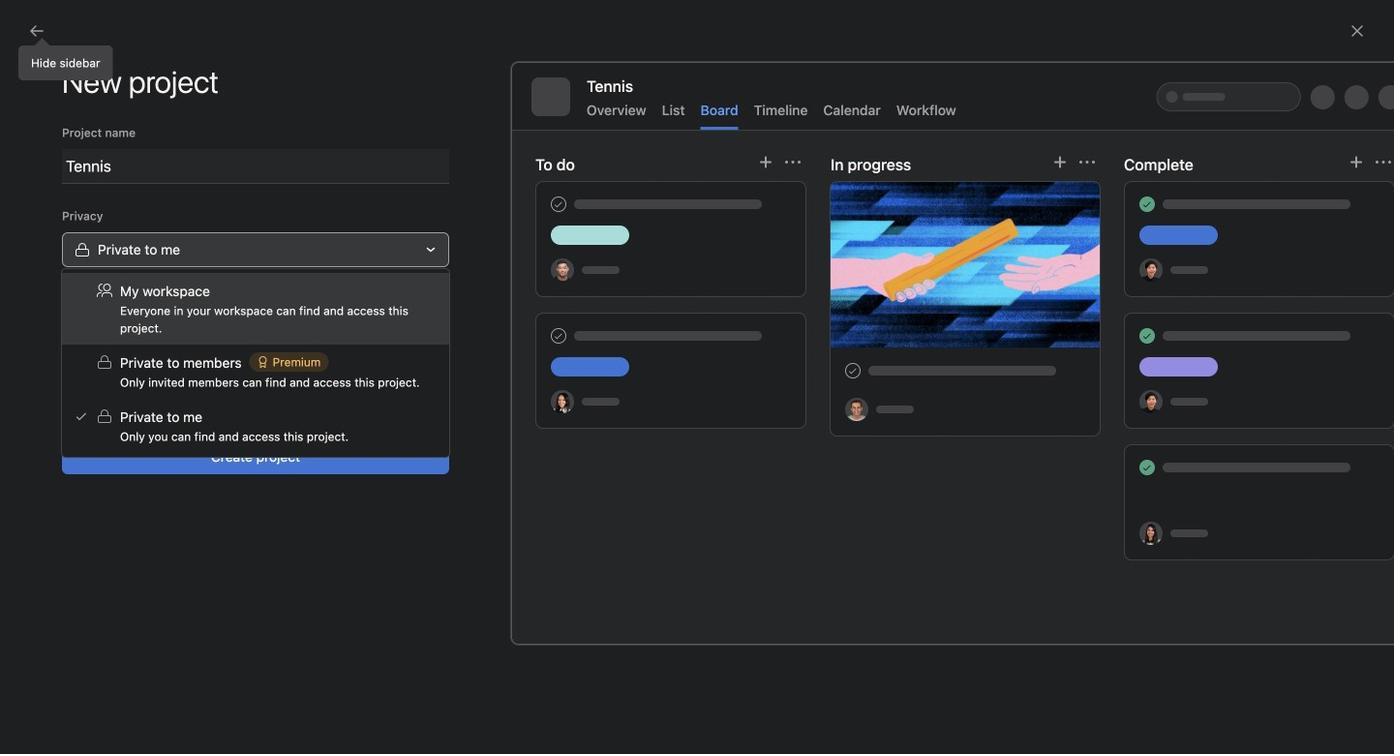 Task type: vqa. For each thing, say whether or not it's contained in the screenshot.
Teams element
no



Task type: locate. For each thing, give the bounding box(es) containing it.
mark complete image
[[269, 230, 292, 254], [858, 327, 881, 350], [269, 424, 292, 447]]

Mark complete checkbox
[[269, 327, 292, 350], [858, 327, 881, 350]]

this is a preview of your project image
[[511, 62, 1394, 645]]

insights element
[[0, 176, 232, 308]]

option
[[62, 273, 449, 345]]

0 horizontal spatial mark complete checkbox
[[269, 327, 292, 350]]

None text field
[[62, 149, 449, 184]]

mark complete image
[[858, 230, 881, 254], [269, 327, 292, 350]]

1 vertical spatial mark complete image
[[269, 327, 292, 350]]

projects element
[[0, 378, 232, 509]]

1 horizontal spatial add task image
[[1063, 182, 1079, 198]]

1 add task image from the left
[[769, 182, 784, 198]]

tooltip
[[19, 41, 112, 79]]

1 horizontal spatial mark complete checkbox
[[858, 327, 881, 350]]

0 horizontal spatial mark complete image
[[269, 327, 292, 350]]

2 mark complete checkbox from the left
[[858, 327, 881, 350]]

1 horizontal spatial mark complete image
[[858, 230, 881, 254]]

Mark complete checkbox
[[269, 230, 292, 254], [858, 230, 881, 254], [269, 424, 292, 447]]

starred element
[[0, 308, 232, 378]]

0 horizontal spatial add task image
[[769, 182, 784, 198]]

add task image
[[769, 182, 784, 198], [1063, 182, 1079, 198]]

2 add task image from the left
[[1063, 182, 1079, 198]]

0 vertical spatial mark complete image
[[269, 230, 292, 254]]

1 mark complete checkbox from the left
[[269, 327, 292, 350]]

1 vertical spatial mark complete image
[[858, 327, 881, 350]]

close image
[[1350, 23, 1365, 39]]



Task type: describe. For each thing, give the bounding box(es) containing it.
add task image
[[1357, 182, 1373, 198]]

hide sidebar image
[[25, 15, 41, 31]]

go back image
[[29, 23, 45, 39]]

global element
[[0, 47, 232, 164]]

0 vertical spatial mark complete image
[[858, 230, 881, 254]]

2 vertical spatial mark complete image
[[269, 424, 292, 447]]



